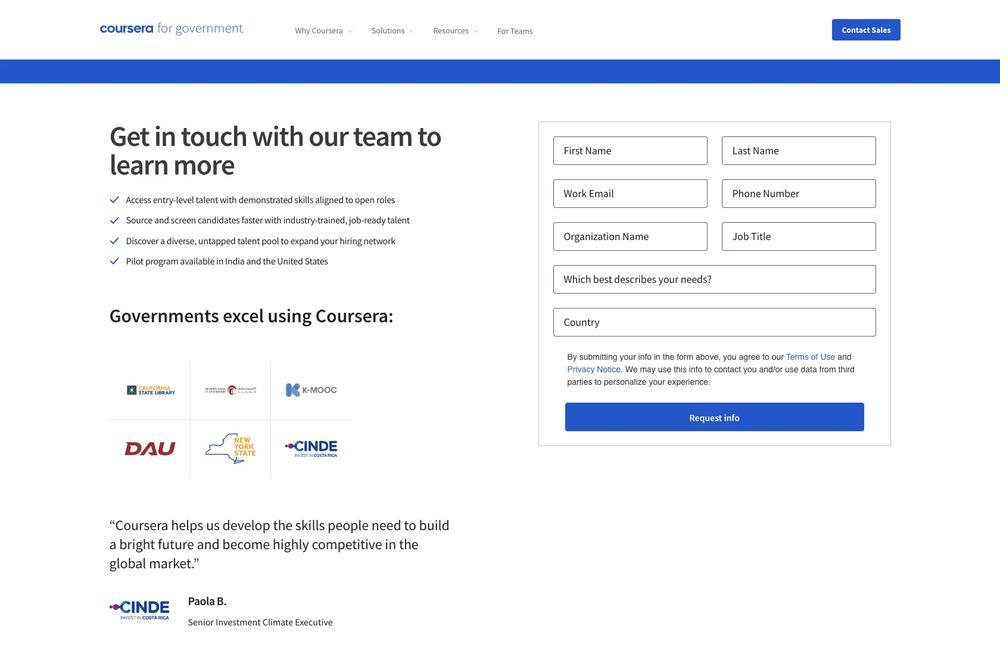 Task type: describe. For each thing, give the bounding box(es) containing it.
us
[[206, 516, 220, 534]]

track, measure, and benchmark learner progress to guide training strategies.
[[734, 4, 866, 44]]

phone
[[733, 187, 761, 200]]

solutions link
[[372, 25, 414, 36]]

best
[[593, 272, 612, 286]]

2 horizontal spatial talent
[[387, 214, 410, 226]]

abu dhabi school of government image
[[205, 386, 256, 395]]

the down pool
[[263, 255, 276, 267]]

excel
[[223, 304, 264, 327]]

for
[[498, 25, 509, 36]]

to inside track, measure, and benchmark learner progress to guide training strategies.
[[800, 18, 809, 30]]

this
[[674, 365, 687, 374]]

defense acquisition university (dau) image
[[124, 442, 176, 456]]

learn
[[109, 147, 168, 182]]

open
[[355, 194, 375, 206]]

senior
[[188, 616, 214, 628]]

climate
[[263, 616, 293, 628]]

the inside by submitting your info in the form above, you agree to our terms of use and privacy notice
[[663, 352, 675, 362]]

2 use from the left
[[785, 365, 799, 374]]

resources link
[[433, 25, 478, 36]]

helps
[[171, 516, 203, 534]]

terms of use link
[[786, 351, 836, 364]]

first name
[[564, 144, 612, 157]]

which best describes your needs?
[[564, 272, 712, 286]]

coursera:
[[316, 304, 394, 327]]

the down the need
[[399, 535, 419, 553]]

in inside coursera helps us develop the skills people need to build a bright future and become highly competitive in the global market.
[[385, 535, 396, 553]]

skills inside coursera helps us develop the skills people need to build a bright future and become highly competitive in the global market.
[[295, 516, 325, 534]]

global
[[109, 554, 146, 572]]

info inside button
[[724, 412, 740, 424]]

india
[[225, 255, 245, 267]]

build
[[419, 516, 450, 534]]

diverse,
[[167, 235, 197, 247]]

b.
[[217, 593, 226, 608]]

needs?
[[681, 272, 712, 286]]

coursera helps us develop the skills people need to build a bright future and become highly competitive in the global market.
[[109, 516, 450, 572]]

0 horizontal spatial cinde costa rica image
[[109, 601, 169, 620]]

program
[[145, 255, 178, 267]]

for teams
[[498, 25, 533, 36]]

network
[[364, 235, 396, 247]]

using
[[268, 304, 312, 327]]

source and screen candidates faster with industry-trained, job-ready talent
[[126, 214, 410, 226]]

request
[[690, 412, 722, 424]]

to down privacy notice link
[[595, 377, 602, 387]]

bright
[[119, 535, 155, 553]]

executive
[[295, 616, 333, 628]]

candidates
[[198, 214, 240, 226]]

senior investment climate executive
[[188, 616, 333, 628]]

0 horizontal spatial talent
[[196, 194, 218, 206]]

track,
[[734, 4, 758, 15]]

organization name
[[564, 229, 649, 243]]

expand
[[290, 235, 319, 247]]

your inside by submitting your info in the form above, you agree to our terms of use and privacy notice
[[620, 352, 636, 362]]

coursera inside coursera helps us develop the skills people need to build a bright future and become highly competitive in the global market.
[[115, 516, 168, 534]]

screen
[[171, 214, 196, 226]]

country
[[564, 315, 600, 329]]

job-
[[349, 214, 364, 226]]

info inside . we may use this info to contact you and/or use data from third parties to personalize your experience.
[[689, 365, 703, 374]]

level
[[176, 194, 194, 206]]

roles
[[377, 194, 395, 206]]

united
[[277, 255, 303, 267]]

. we may use this info to contact you and/or use data from third parties to personalize your experience.
[[568, 365, 855, 387]]

to inside get in touch with our team to learn more
[[418, 118, 441, 154]]

benchmark
[[816, 4, 861, 15]]

aligned
[[315, 194, 344, 206]]

progress
[[764, 18, 799, 30]]

to right pool
[[281, 235, 289, 247]]

agree to
[[739, 352, 770, 362]]

above,
[[696, 352, 721, 362]]

last name
[[733, 144, 779, 157]]

job title
[[733, 229, 771, 243]]

in inside get in touch with our team to learn more
[[154, 118, 176, 154]]

pilot
[[126, 255, 144, 267]]

your left needs? at the right top of page
[[659, 272, 679, 286]]

describes
[[614, 272, 657, 286]]

form
[[677, 352, 694, 362]]

contact
[[842, 24, 870, 35]]

governments excel using coursera:
[[109, 304, 394, 327]]

privacy notice
[[568, 365, 621, 374]]

demonstrated
[[239, 194, 293, 206]]

and down entry-
[[154, 214, 169, 226]]

paola b.
[[188, 593, 226, 608]]

your inside . we may use this info to contact you and/or use data from third parties to personalize your experience.
[[649, 377, 665, 387]]

why
[[295, 25, 310, 36]]

1 vertical spatial with
[[220, 194, 237, 206]]

last
[[733, 144, 751, 157]]

get in touch with our team to learn more
[[109, 118, 441, 182]]

highly
[[273, 535, 309, 553]]

trained,
[[318, 214, 347, 226]]

industry-
[[283, 214, 318, 226]]

competitive
[[312, 535, 382, 553]]

1 horizontal spatial cinde costa rica image
[[286, 441, 337, 457]]

a inside coursera helps us develop the skills people need to build a bright future and become highly competitive in the global market.
[[109, 535, 117, 553]]

market.
[[149, 554, 193, 572]]

your down trained,
[[321, 235, 338, 247]]

third
[[839, 365, 855, 374]]

with inside get in touch with our team to learn more
[[252, 118, 304, 154]]

Phone Number telephone field
[[722, 179, 876, 208]]

2 vertical spatial with
[[265, 214, 282, 226]]

privacy notice link
[[568, 364, 621, 376]]



Task type: vqa. For each thing, say whether or not it's contained in the screenshot.
B.
yes



Task type: locate. For each thing, give the bounding box(es) containing it.
to left open
[[345, 194, 353, 206]]

california state library image
[[124, 383, 176, 398]]

organization
[[564, 229, 621, 243]]

to
[[800, 18, 809, 30], [418, 118, 441, 154], [345, 194, 353, 206], [281, 235, 289, 247], [705, 365, 712, 374], [595, 377, 602, 387], [404, 516, 416, 534]]

coursera up bright
[[115, 516, 168, 534]]

in left india
[[216, 255, 224, 267]]

use
[[658, 365, 672, 374], [785, 365, 799, 374]]

1 use from the left
[[658, 365, 672, 374]]

Job Title text field
[[722, 222, 876, 251]]

the up highly
[[273, 516, 293, 534]]

contact
[[714, 365, 741, 374]]

by
[[568, 352, 577, 362]]

our
[[309, 118, 348, 154], [772, 352, 784, 362]]

cinde costa rica image down 'k mooc' image in the left bottom of the page
[[286, 441, 337, 457]]

1 horizontal spatial talent
[[238, 235, 260, 247]]

your up . we
[[620, 352, 636, 362]]

and
[[799, 4, 814, 15], [154, 214, 169, 226], [246, 255, 261, 267], [838, 352, 852, 362], [197, 535, 220, 553]]

and inside track, measure, and benchmark learner progress to guide training strategies.
[[799, 4, 814, 15]]

our up and/or
[[772, 352, 784, 362]]

skills
[[295, 194, 313, 206], [295, 516, 325, 534]]

coursera for government image
[[100, 22, 243, 37]]

untapped
[[198, 235, 236, 247]]

0 vertical spatial with
[[252, 118, 304, 154]]

by submitting your info in the form above, you agree to our terms of use and privacy notice
[[568, 352, 854, 374]]

0 horizontal spatial name
[[585, 144, 612, 157]]

name right last
[[753, 144, 779, 157]]

0 vertical spatial info
[[639, 352, 652, 362]]

and down the us
[[197, 535, 220, 553]]

1 horizontal spatial you
[[744, 365, 757, 374]]

1 vertical spatial cinde costa rica image
[[109, 601, 169, 620]]

work email
[[564, 187, 614, 200]]

team
[[353, 118, 413, 154]]

1 vertical spatial our
[[772, 352, 784, 362]]

2 horizontal spatial name
[[753, 144, 779, 157]]

you
[[723, 352, 737, 362], [744, 365, 757, 374]]

to right team
[[418, 118, 441, 154]]

may
[[640, 365, 656, 374]]

. we
[[621, 365, 638, 374]]

which
[[564, 272, 591, 286]]

1 vertical spatial skills
[[295, 516, 325, 534]]

governments
[[109, 304, 219, 327]]

info
[[639, 352, 652, 362], [689, 365, 703, 374], [724, 412, 740, 424]]

hiring
[[340, 235, 362, 247]]

with
[[252, 118, 304, 154], [220, 194, 237, 206], [265, 214, 282, 226]]

source
[[126, 214, 153, 226]]

and inside coursera helps us develop the skills people need to build a bright future and become highly competitive in the global market.
[[197, 535, 220, 553]]

coursera right 'why'
[[312, 25, 343, 36]]

in inside by submitting your info in the form above, you agree to our terms of use and privacy notice
[[654, 352, 661, 362]]

number
[[763, 187, 800, 200]]

parties
[[568, 377, 593, 387]]

0 horizontal spatial coursera
[[115, 516, 168, 534]]

in
[[154, 118, 176, 154], [216, 255, 224, 267], [654, 352, 661, 362], [385, 535, 396, 553]]

you down "agree to"
[[744, 365, 757, 374]]

0 vertical spatial our
[[309, 118, 348, 154]]

skills up industry-
[[295, 194, 313, 206]]

0 vertical spatial you
[[723, 352, 737, 362]]

paola
[[188, 593, 215, 608]]

discover
[[126, 235, 159, 247]]

you inside by submitting your info in the form above, you agree to our terms of use and privacy notice
[[723, 352, 737, 362]]

1 horizontal spatial a
[[160, 235, 165, 247]]

to down above,
[[705, 365, 712, 374]]

to inside coursera helps us develop the skills people need to build a bright future and become highly competitive in the global market.
[[404, 516, 416, 534]]

future
[[158, 535, 194, 553]]

in right get
[[154, 118, 176, 154]]

and up guide
[[799, 4, 814, 15]]

1 horizontal spatial use
[[785, 365, 799, 374]]

get
[[109, 118, 149, 154]]

talent right level
[[196, 194, 218, 206]]

why coursera link
[[295, 25, 353, 36]]

the left the form on the right bottom of page
[[663, 352, 675, 362]]

and inside by submitting your info in the form above, you agree to our terms of use and privacy notice
[[838, 352, 852, 362]]

Organization Name text field
[[553, 222, 708, 251]]

0 horizontal spatial a
[[109, 535, 117, 553]]

0 vertical spatial a
[[160, 235, 165, 247]]

name for organization name
[[623, 229, 649, 243]]

info inside by submitting your info in the form above, you agree to our terms of use and privacy notice
[[639, 352, 652, 362]]

you inside . we may use this info to contact you and/or use data from third parties to personalize your experience.
[[744, 365, 757, 374]]

solutions
[[372, 25, 405, 36]]

1 horizontal spatial info
[[689, 365, 703, 374]]

your
[[321, 235, 338, 247], [659, 272, 679, 286], [620, 352, 636, 362], [649, 377, 665, 387]]

to right the need
[[404, 516, 416, 534]]

and up third
[[838, 352, 852, 362]]

our inside get in touch with our team to learn more
[[309, 118, 348, 154]]

name
[[585, 144, 612, 157], [753, 144, 779, 157], [623, 229, 649, 243]]

2 vertical spatial info
[[724, 412, 740, 424]]

resources
[[433, 25, 469, 36]]

training
[[835, 18, 866, 30]]

cinde costa rica image
[[286, 441, 337, 457], [109, 601, 169, 620]]

learner
[[734, 18, 762, 30]]

sales
[[872, 24, 891, 35]]

0 vertical spatial coursera
[[312, 25, 343, 36]]

access entry-level talent with demonstrated skills aligned to open roles
[[126, 194, 395, 206]]

1 vertical spatial a
[[109, 535, 117, 553]]

info up experience.
[[689, 365, 703, 374]]

title
[[751, 229, 771, 243]]

to left guide
[[800, 18, 809, 30]]

in up 'may'
[[654, 352, 661, 362]]

name right first
[[585, 144, 612, 157]]

our inside by submitting your info in the form above, you agree to our terms of use and privacy notice
[[772, 352, 784, 362]]

name for last name
[[753, 144, 779, 157]]

contact sales button
[[833, 19, 901, 40]]

0 horizontal spatial you
[[723, 352, 737, 362]]

info right request at the right
[[724, 412, 740, 424]]

1 vertical spatial coursera
[[115, 516, 168, 534]]

terms of
[[786, 352, 818, 362]]

work
[[564, 187, 587, 200]]

Work Email email field
[[553, 179, 708, 208]]

email
[[589, 187, 614, 200]]

pilot program available in india and the united states
[[126, 255, 328, 267]]

1 vertical spatial you
[[744, 365, 757, 374]]

your down 'may'
[[649, 377, 665, 387]]

name up describes
[[623, 229, 649, 243]]

2 vertical spatial talent
[[238, 235, 260, 247]]

Last Name text field
[[722, 136, 876, 165]]

entry-
[[153, 194, 176, 206]]

name for first name
[[585, 144, 612, 157]]

0 vertical spatial cinde costa rica image
[[286, 441, 337, 457]]

why coursera
[[295, 25, 343, 36]]

touch
[[181, 118, 247, 154]]

job
[[733, 229, 749, 243]]

0 horizontal spatial our
[[309, 118, 348, 154]]

a up global
[[109, 535, 117, 553]]

coursera
[[312, 25, 343, 36], [115, 516, 168, 534]]

request info
[[690, 412, 740, 424]]

need
[[372, 516, 401, 534]]

in down the need
[[385, 535, 396, 553]]

1 horizontal spatial coursera
[[312, 25, 343, 36]]

0 vertical spatial talent
[[196, 194, 218, 206]]

from
[[820, 365, 836, 374]]

1 vertical spatial info
[[689, 365, 703, 374]]

become
[[222, 535, 270, 553]]

new york state image
[[205, 432, 256, 466]]

and/or
[[759, 365, 783, 374]]

First Name text field
[[553, 136, 708, 165]]

discover a diverse, untapped talent pool to expand your hiring network
[[126, 235, 396, 247]]

our left team
[[309, 118, 348, 154]]

use left this
[[658, 365, 672, 374]]

1 vertical spatial talent
[[387, 214, 410, 226]]

first
[[564, 144, 583, 157]]

ready
[[364, 214, 386, 226]]

info up 'may'
[[639, 352, 652, 362]]

personalize
[[604, 377, 647, 387]]

1 horizontal spatial our
[[772, 352, 784, 362]]

talent right ready
[[387, 214, 410, 226]]

phone number
[[733, 187, 800, 200]]

0 horizontal spatial use
[[658, 365, 672, 374]]

2 horizontal spatial info
[[724, 412, 740, 424]]

k mooc image
[[286, 383, 337, 397]]

faster
[[242, 214, 263, 226]]

states
[[305, 255, 328, 267]]

teams
[[511, 25, 533, 36]]

0 vertical spatial skills
[[295, 194, 313, 206]]

cinde costa rica image down global
[[109, 601, 169, 620]]

0 horizontal spatial info
[[639, 352, 652, 362]]

use down terms of
[[785, 365, 799, 374]]

experience.
[[668, 377, 711, 387]]

you up contact at the right
[[723, 352, 737, 362]]

skills up highly
[[295, 516, 325, 534]]

contact sales
[[842, 24, 891, 35]]

more
[[173, 147, 235, 182]]

a left diverse,
[[160, 235, 165, 247]]

access
[[126, 194, 151, 206]]

talent down faster
[[238, 235, 260, 247]]

and right india
[[246, 255, 261, 267]]

1 horizontal spatial name
[[623, 229, 649, 243]]

request info button
[[565, 403, 864, 431]]



